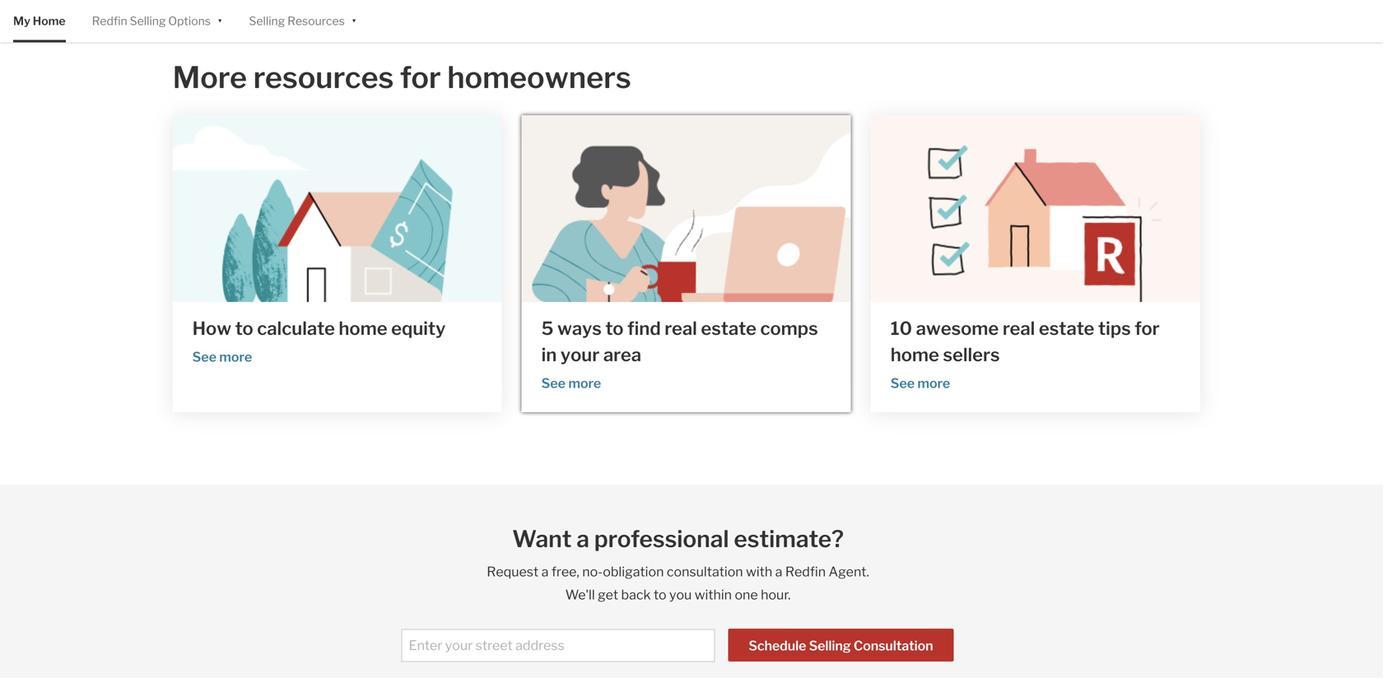 Task type: locate. For each thing, give the bounding box(es) containing it.
more for awesome
[[918, 375, 951, 391]]

1 horizontal spatial see more
[[542, 375, 601, 391]]

find
[[627, 317, 661, 340]]

for inside 10 awesome real estate tips for home sellers
[[1135, 317, 1160, 340]]

1 horizontal spatial for
[[1135, 317, 1160, 340]]

area
[[603, 344, 641, 366]]

▾ right options
[[217, 13, 223, 27]]

▾
[[217, 13, 223, 27], [351, 13, 357, 27]]

2 ▾ from the left
[[351, 13, 357, 27]]

to
[[235, 317, 253, 340], [606, 317, 624, 340], [654, 587, 667, 603]]

estate left "comps"
[[701, 317, 757, 340]]

consultation
[[854, 638, 933, 654]]

ways
[[557, 317, 602, 340]]

0 horizontal spatial for
[[400, 59, 441, 95]]

2 horizontal spatial selling
[[809, 638, 851, 654]]

2 estate from the left
[[1039, 317, 1095, 340]]

to up the area
[[606, 317, 624, 340]]

1 horizontal spatial estate
[[1039, 317, 1095, 340]]

to left you
[[654, 587, 667, 603]]

within
[[695, 587, 732, 603]]

estate left tips
[[1039, 317, 1095, 340]]

1 horizontal spatial real
[[1003, 317, 1035, 340]]

0 horizontal spatial to
[[235, 317, 253, 340]]

2 horizontal spatial a
[[775, 564, 783, 580]]

home equity image
[[173, 115, 502, 302]]

see more down how
[[192, 349, 252, 365]]

see down in on the left bottom of the page
[[542, 375, 566, 391]]

estate
[[701, 317, 757, 340], [1039, 317, 1095, 340]]

see down 10
[[891, 375, 915, 391]]

we'll
[[565, 587, 595, 603]]

1 horizontal spatial selling
[[249, 14, 285, 28]]

see more down 10
[[891, 375, 951, 391]]

more down how
[[219, 349, 252, 365]]

see more for 5 ways to find real estate comps in your area
[[542, 375, 601, 391]]

redfin right home
[[92, 14, 127, 28]]

you
[[669, 587, 692, 603]]

0 horizontal spatial redfin
[[92, 14, 127, 28]]

0 horizontal spatial a
[[542, 564, 549, 580]]

see
[[192, 349, 217, 365], [542, 375, 566, 391], [891, 375, 915, 391]]

how to calculate home equity
[[192, 317, 446, 340]]

see down how
[[192, 349, 217, 365]]

0 horizontal spatial real
[[665, 317, 697, 340]]

see for how to calculate home equity
[[192, 349, 217, 365]]

real
[[665, 317, 697, 340], [1003, 317, 1035, 340]]

more
[[219, 349, 252, 365], [568, 375, 601, 391], [918, 375, 951, 391]]

home
[[339, 317, 388, 340], [891, 344, 939, 366]]

1 ▾ from the left
[[217, 13, 223, 27]]

2 real from the left
[[1003, 317, 1035, 340]]

selling for schedule
[[809, 638, 851, 654]]

a up no-
[[577, 525, 589, 553]]

in
[[542, 344, 557, 366]]

see more down your
[[542, 375, 601, 391]]

0 vertical spatial redfin
[[92, 14, 127, 28]]

homeowners
[[447, 59, 631, 95]]

more down your
[[568, 375, 601, 391]]

home down 10
[[891, 344, 939, 366]]

1 horizontal spatial home
[[891, 344, 939, 366]]

1 estate from the left
[[701, 317, 757, 340]]

home left the equity
[[339, 317, 388, 340]]

home
[[33, 14, 66, 28]]

redfin
[[92, 14, 127, 28], [785, 564, 826, 580]]

schedule selling consultation
[[749, 638, 933, 654]]

1 horizontal spatial see
[[542, 375, 566, 391]]

selling left resources
[[249, 14, 285, 28]]

selling inside button
[[809, 638, 851, 654]]

house checklist image
[[871, 115, 1200, 302]]

resources
[[253, 59, 394, 95]]

1 real from the left
[[665, 317, 697, 340]]

0 horizontal spatial estate
[[701, 317, 757, 340]]

more
[[173, 59, 247, 95]]

one
[[735, 587, 758, 603]]

more down sellers
[[918, 375, 951, 391]]

1 vertical spatial home
[[891, 344, 939, 366]]

0 vertical spatial home
[[339, 317, 388, 340]]

2 horizontal spatial more
[[918, 375, 951, 391]]

home inside 10 awesome real estate tips for home sellers
[[891, 344, 939, 366]]

more resources for homeowners
[[173, 59, 631, 95]]

0 horizontal spatial home
[[339, 317, 388, 340]]

get
[[598, 587, 618, 603]]

1 horizontal spatial redfin
[[785, 564, 826, 580]]

selling right the schedule
[[809, 638, 851, 654]]

▾ right resources
[[351, 13, 357, 27]]

see more
[[192, 349, 252, 365], [542, 375, 601, 391], [891, 375, 951, 391]]

tips
[[1099, 317, 1131, 340]]

1 horizontal spatial more
[[568, 375, 601, 391]]

for
[[400, 59, 441, 95], [1135, 317, 1160, 340]]

redfin inside request a free, no-obligation consultation with a redfin agent. we'll get back to you within one hour.
[[785, 564, 826, 580]]

5 ways to find real estate comps in your area
[[542, 317, 818, 366]]

a left free,
[[542, 564, 549, 580]]

redfin selling options link
[[92, 0, 211, 42]]

2 horizontal spatial to
[[654, 587, 667, 603]]

equity
[[391, 317, 446, 340]]

a
[[577, 525, 589, 553], [542, 564, 549, 580], [775, 564, 783, 580]]

1 vertical spatial redfin
[[785, 564, 826, 580]]

estate inside 5 ways to find real estate comps in your area
[[701, 317, 757, 340]]

selling resources ▾
[[249, 13, 357, 28]]

redfin down 'estimate?'
[[785, 564, 826, 580]]

selling left options
[[130, 14, 166, 28]]

0 horizontal spatial ▾
[[217, 13, 223, 27]]

selling
[[130, 14, 166, 28], [249, 14, 285, 28], [809, 638, 851, 654]]

0 horizontal spatial selling
[[130, 14, 166, 28]]

0 horizontal spatial see
[[192, 349, 217, 365]]

a right the with
[[775, 564, 783, 580]]

1 vertical spatial for
[[1135, 317, 1160, 340]]

1 horizontal spatial a
[[577, 525, 589, 553]]

5
[[542, 317, 554, 340]]

selling inside the redfin selling options ▾
[[130, 14, 166, 28]]

1 horizontal spatial ▾
[[351, 13, 357, 27]]

to right how
[[235, 317, 253, 340]]

request a free, no-obligation consultation with a redfin agent. we'll get back to you within one hour.
[[487, 564, 869, 603]]

resources
[[288, 14, 345, 28]]

2 horizontal spatial see more
[[891, 375, 951, 391]]

0 horizontal spatial see more
[[192, 349, 252, 365]]

2 horizontal spatial see
[[891, 375, 915, 391]]

real right "find"
[[665, 317, 697, 340]]

0 horizontal spatial more
[[219, 349, 252, 365]]

more for ways
[[568, 375, 601, 391]]

how to calculate home equity link
[[192, 315, 482, 342]]

1 horizontal spatial to
[[606, 317, 624, 340]]

awesome
[[916, 317, 999, 340]]

estimate?
[[734, 525, 844, 553]]

real right awesome
[[1003, 317, 1035, 340]]

▾ inside the redfin selling options ▾
[[217, 13, 223, 27]]



Task type: describe. For each thing, give the bounding box(es) containing it.
back
[[621, 587, 651, 603]]

redfin inside the redfin selling options ▾
[[92, 14, 127, 28]]

see more for how to calculate home equity
[[192, 349, 252, 365]]

schedule
[[749, 638, 806, 654]]

see for 5 ways to find real estate comps in your area
[[542, 375, 566, 391]]

to inside 5 ways to find real estate comps in your area
[[606, 317, 624, 340]]

sellers
[[943, 344, 1000, 366]]

5 ways to find real estate comps in your area link
[[542, 315, 831, 368]]

obligation
[[603, 564, 664, 580]]

with
[[746, 564, 773, 580]]

estate inside 10 awesome real estate tips for home sellers
[[1039, 317, 1095, 340]]

no-
[[582, 564, 603, 580]]

selling inside selling resources ▾
[[249, 14, 285, 28]]

my home link
[[13, 0, 66, 42]]

agent.
[[829, 564, 869, 580]]

options
[[168, 14, 211, 28]]

Enter your street address search field
[[401, 629, 715, 662]]

selling for redfin
[[130, 14, 166, 28]]

my
[[13, 14, 30, 28]]

10 awesome real estate tips for home sellers link
[[891, 315, 1181, 368]]

hour.
[[761, 587, 791, 603]]

real inside 5 ways to find real estate comps in your area
[[665, 317, 697, 340]]

want a professional estimate?
[[512, 525, 844, 553]]

a for free,
[[542, 564, 549, 580]]

a for professional
[[577, 525, 589, 553]]

want
[[512, 525, 572, 553]]

see more for 10 awesome real estate tips for home sellers
[[891, 375, 951, 391]]

consultation
[[667, 564, 743, 580]]

calculate
[[257, 317, 335, 340]]

comps
[[760, 317, 818, 340]]

see for 10 awesome real estate tips for home sellers
[[891, 375, 915, 391]]

schedule selling consultation button
[[728, 629, 954, 662]]

selling resources link
[[249, 0, 345, 42]]

professional
[[594, 525, 729, 553]]

request
[[487, 564, 539, 580]]

redfin selling options ▾
[[92, 13, 223, 28]]

0 vertical spatial for
[[400, 59, 441, 95]]

10
[[891, 317, 912, 340]]

free,
[[552, 564, 580, 580]]

how
[[192, 317, 231, 340]]

10 awesome real estate tips for home sellers
[[891, 317, 1160, 366]]

more for to
[[219, 349, 252, 365]]

my home
[[13, 14, 66, 28]]

▾ inside selling resources ▾
[[351, 13, 357, 27]]

your
[[561, 344, 600, 366]]

real inside 10 awesome real estate tips for home sellers
[[1003, 317, 1035, 340]]

real estate laptop image
[[522, 115, 851, 302]]

to inside request a free, no-obligation consultation with a redfin agent. we'll get back to you within one hour.
[[654, 587, 667, 603]]



Task type: vqa. For each thing, say whether or not it's contained in the screenshot.
"Offers" link
no



